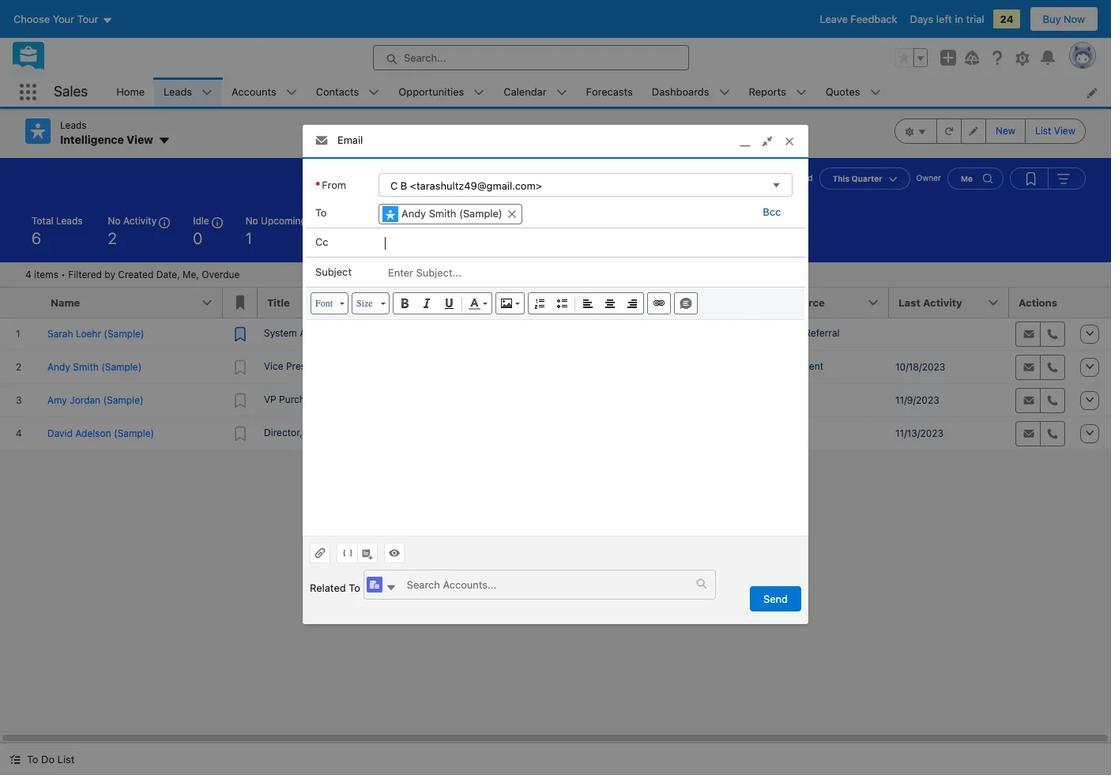 Task type: vqa. For each thing, say whether or not it's contained in the screenshot.
THE DASHBOARDS list item
yes



Task type: locate. For each thing, give the bounding box(es) containing it.
2 no from the left
[[246, 215, 258, 226]]

source
[[789, 296, 825, 309]]

1
[[246, 229, 252, 247], [544, 327, 548, 339]]

send
[[764, 593, 788, 606]]

0 horizontal spatial upcoming
[[261, 215, 307, 226]]

actions
[[1019, 296, 1058, 309]]

2 0 from the left
[[406, 229, 416, 247]]

Cc text field
[[379, 236, 789, 251]]

to left accounts 'image'
[[349, 581, 360, 594]]

related
[[310, 581, 346, 594]]

1 vertical spatial list
[[57, 753, 75, 766]]

leads
[[164, 85, 192, 98], [60, 119, 87, 131], [56, 215, 83, 226]]

0 horizontal spatial 1
[[246, 229, 252, 247]]

0 horizontal spatial view
[[127, 133, 153, 146]]

0 vertical spatial to
[[315, 207, 327, 219]]

administrator
[[300, 327, 360, 339]]

1 lead from the left
[[651, 296, 676, 309]]

due today 0
[[406, 215, 453, 247]]

cell
[[889, 317, 1009, 351], [477, 351, 642, 384], [642, 351, 753, 384], [477, 384, 642, 417], [642, 384, 753, 417], [477, 417, 642, 450], [642, 417, 753, 450]]

0 horizontal spatial 0
[[193, 229, 202, 247]]

lead
[[651, 296, 676, 309], [762, 296, 787, 309]]

buy
[[1043, 13, 1061, 25]]

owner
[[917, 173, 941, 183]]

andy smith (sample) link
[[379, 204, 522, 225]]

11/9/2023
[[896, 394, 940, 406]]

system administrator
[[264, 327, 360, 339]]

company button
[[477, 287, 642, 317]]

medlife,
[[484, 327, 523, 339]]

1 horizontal spatial to
[[315, 207, 327, 219]]

purchasing
[[279, 393, 329, 405]]

0 horizontal spatial overdue
[[202, 268, 240, 280]]

1 vertical spatial leads
[[60, 119, 87, 131]]

accounts list item
[[222, 77, 306, 107]]

1 horizontal spatial created
[[783, 173, 813, 183]]

calendar
[[504, 85, 547, 98]]

calendar link
[[494, 77, 556, 107]]

1 horizontal spatial no
[[246, 215, 258, 226]]

0 vertical spatial 1
[[246, 229, 252, 247]]

0 vertical spatial overdue
[[343, 215, 381, 226]]

activity up 4 items • filtered by created date, me, overdue
[[123, 215, 157, 226]]

0 down the (sample)
[[479, 229, 488, 247]]

leads list item
[[154, 77, 222, 107]]

no activity
[[108, 215, 157, 226]]

overdue 4
[[343, 215, 381, 247]]

activity
[[123, 215, 157, 226], [923, 296, 963, 309]]

1 vertical spatial 1
[[544, 327, 548, 339]]

view right intelligence
[[127, 133, 153, 146]]

4 right cc
[[343, 229, 352, 247]]

idle
[[193, 215, 209, 226]]

created right by
[[118, 268, 154, 280]]

overdue
[[343, 215, 381, 226], [202, 268, 240, 280]]

list right "new"
[[1036, 125, 1052, 137]]

list
[[107, 77, 1111, 107]]

2 vertical spatial group
[[1010, 167, 1086, 189]]

0 vertical spatial leads
[[164, 85, 192, 98]]

1 horizontal spatial 4
[[343, 229, 352, 247]]

0 vertical spatial list
[[1036, 125, 1052, 137]]

to inside to do list button
[[27, 753, 38, 766]]

activity for last activity
[[923, 296, 963, 309]]

no upcoming
[[246, 215, 307, 226]]

2 vertical spatial to
[[27, 753, 38, 766]]

2 horizontal spatial 0
[[479, 229, 488, 247]]

leave feedback link
[[820, 13, 898, 25]]

0 vertical spatial group
[[895, 48, 928, 67]]

1 vertical spatial to
[[349, 581, 360, 594]]

Search Accounts... text field
[[397, 570, 697, 599]]

1 horizontal spatial overdue
[[343, 215, 381, 226]]

0 horizontal spatial lead
[[651, 296, 676, 309]]

grid
[[0, 287, 1111, 451]]

activity inside key performance indicators group
[[123, 215, 157, 226]]

action image
[[1073, 287, 1111, 317]]

activity for no activity
[[123, 215, 157, 226]]

1 horizontal spatial 1
[[544, 327, 548, 339]]

view for intelligence view
[[127, 133, 153, 146]]

home
[[116, 85, 145, 98]]

0 horizontal spatial activity
[[123, 215, 157, 226]]

created
[[783, 173, 813, 183], [118, 268, 154, 280]]

activity right last
[[923, 296, 963, 309]]

lead for lead status
[[651, 296, 676, 309]]

11/13/2023
[[896, 427, 944, 439]]

quotes link
[[816, 77, 870, 107]]

list right do
[[57, 753, 75, 766]]

view right "new"
[[1054, 125, 1076, 137]]

contacts list item
[[306, 77, 389, 107]]

Subject text field
[[379, 258, 793, 287]]

actions cell
[[1009, 287, 1073, 318]]

1 down no upcoming
[[246, 229, 252, 247]]

leads right home
[[164, 85, 192, 98]]

search... button
[[373, 45, 689, 70]]

action cell
[[1073, 287, 1111, 318]]

list
[[1036, 125, 1052, 137], [57, 753, 75, 766]]

overdue right 'me,'
[[202, 268, 240, 280]]

buy now
[[1043, 13, 1085, 25]]

view inside button
[[1054, 125, 1076, 137]]

email dialog
[[303, 125, 809, 625]]

0 horizontal spatial to
[[27, 753, 38, 766]]

0 inside due today 0
[[406, 229, 416, 247]]

lead up nurturing
[[651, 296, 676, 309]]

0 horizontal spatial text default image
[[9, 754, 21, 765]]

text default image right accounts 'image'
[[386, 583, 397, 594]]

no for 1
[[246, 215, 258, 226]]

to down "*"
[[315, 207, 327, 219]]

group down 'list view' button
[[1010, 167, 1086, 189]]

1 upcoming from the left
[[261, 215, 307, 226]]

1 no from the left
[[108, 215, 121, 226]]

created up "bcc" button
[[783, 173, 813, 183]]

text default image left do
[[9, 754, 21, 765]]

1 vertical spatial 4
[[25, 268, 31, 280]]

dashboards list item
[[643, 77, 740, 107]]

4 items • filtered by created date, me, overdue
[[25, 268, 240, 280]]

0 horizontal spatial no
[[108, 215, 121, 226]]

0 horizontal spatial created
[[118, 268, 154, 280]]

text default image inside to do list button
[[9, 754, 21, 765]]

4 inside the overdue 4
[[343, 229, 352, 247]]

company
[[487, 296, 535, 309]]

leads up intelligence
[[60, 119, 87, 131]]

andy
[[402, 207, 426, 220]]

vp
[[264, 393, 276, 405]]

grid containing name
[[0, 287, 1111, 451]]

forecasts
[[586, 85, 633, 98]]

advertisement
[[759, 360, 824, 372]]

to for to
[[315, 207, 327, 219]]

feedback
[[851, 13, 898, 25]]

1 horizontal spatial 0
[[406, 229, 416, 247]]

no right idle
[[246, 215, 258, 226]]

dashboards link
[[643, 77, 719, 107]]

lead view settings image
[[895, 119, 938, 144]]

group
[[895, 48, 928, 67], [895, 119, 1086, 144], [1010, 167, 1086, 189]]

upcoming
[[261, 215, 307, 226], [479, 215, 524, 226]]

nurturing
[[648, 327, 691, 339]]

president
[[286, 360, 329, 372]]

group down days
[[895, 48, 928, 67]]

4
[[343, 229, 352, 247], [25, 268, 31, 280]]

opportunities list item
[[389, 77, 494, 107]]

no
[[108, 215, 121, 226], [246, 215, 258, 226]]

me
[[961, 174, 973, 183]]

c
[[391, 180, 398, 192]]

0 down idle
[[193, 229, 202, 247]]

no up 2
[[108, 215, 121, 226]]

search...
[[404, 51, 446, 64]]

10/18/2023
[[896, 361, 946, 373]]

to left do
[[27, 753, 38, 766]]

text default image
[[697, 579, 708, 590], [386, 583, 397, 594], [9, 754, 21, 765]]

activity inside last activity button
[[923, 296, 963, 309]]

view
[[1054, 125, 1076, 137], [127, 133, 153, 146]]

1 vertical spatial created
[[118, 268, 154, 280]]

me button
[[948, 167, 1004, 189]]

1 horizontal spatial upcoming
[[479, 215, 524, 226]]

key performance indicators group
[[0, 208, 1111, 262]]

1 vertical spatial activity
[[923, 296, 963, 309]]

1 horizontal spatial view
[[1054, 125, 1076, 137]]

overdue inside key performance indicators group
[[343, 215, 381, 226]]

1 horizontal spatial list
[[1036, 125, 1052, 137]]

leads right total on the top left of the page
[[56, 215, 83, 226]]

1 0 from the left
[[193, 229, 202, 247]]

4 left items
[[25, 268, 31, 280]]

overdue left lead icon
[[343, 215, 381, 226]]

list containing home
[[107, 77, 1111, 107]]

0 down due
[[406, 229, 416, 247]]

1 inside grid
[[544, 327, 548, 339]]

last activity button
[[889, 287, 1009, 317]]

1 horizontal spatial text default image
[[386, 583, 397, 594]]

1 horizontal spatial lead
[[762, 296, 787, 309]]

lead image
[[383, 207, 398, 223]]

group up me button
[[895, 119, 1086, 144]]

information
[[305, 426, 356, 438]]

text default image left send button
[[697, 579, 708, 590]]

text default image
[[507, 209, 518, 220]]

quarter
[[852, 174, 883, 183]]

2 lead from the left
[[762, 296, 787, 309]]

2 vertical spatial leads
[[56, 215, 83, 226]]

today
[[427, 215, 453, 226]]

lead status cell
[[642, 287, 753, 318]]

to
[[315, 207, 327, 219], [349, 581, 360, 594], [27, 753, 38, 766]]

lead up employee
[[762, 296, 787, 309]]

subject
[[315, 265, 352, 278]]

1 vertical spatial group
[[895, 119, 1086, 144]]

date,
[[156, 268, 180, 280]]

row number image
[[0, 287, 41, 317]]

0 vertical spatial created
[[783, 173, 813, 183]]

new button
[[986, 119, 1026, 144]]

reports link
[[740, 77, 796, 107]]

do
[[41, 753, 55, 766]]

0 vertical spatial activity
[[123, 215, 157, 226]]

to do list button
[[0, 744, 84, 775]]

1 horizontal spatial activity
[[923, 296, 963, 309]]

1 right inc.
[[544, 327, 548, 339]]

0 vertical spatial 4
[[343, 229, 352, 247]]



Task type: describe. For each thing, give the bounding box(es) containing it.
employee
[[759, 327, 802, 339]]

contacts link
[[306, 77, 369, 107]]

status
[[678, 296, 712, 309]]

lead status button
[[642, 287, 753, 317]]

2 horizontal spatial text default image
[[697, 579, 708, 590]]

*
[[315, 178, 320, 191]]

lead source cell
[[753, 287, 889, 318]]

cc
[[315, 236, 328, 248]]

title cell
[[258, 287, 477, 318]]

row number cell
[[0, 287, 41, 318]]

2 upcoming from the left
[[479, 215, 524, 226]]

vice
[[264, 360, 283, 372]]

in
[[955, 13, 964, 25]]

left
[[937, 13, 952, 25]]

4 items • filtered by created date, me, overdue status
[[25, 268, 240, 280]]

2
[[108, 229, 117, 247]]

days left in trial
[[910, 13, 985, 25]]

lead source button
[[753, 287, 889, 317]]

quotes
[[826, 85, 860, 98]]

contacts
[[316, 85, 359, 98]]

1 vertical spatial overdue
[[202, 268, 240, 280]]

important cell
[[223, 287, 258, 318]]

referral
[[805, 327, 840, 339]]

list view
[[1036, 125, 1076, 137]]

last
[[899, 296, 921, 309]]

to for to do list
[[27, 753, 38, 766]]

list view button
[[1025, 119, 1086, 144]]

company cell
[[477, 287, 642, 318]]

leads inside total leads 6
[[56, 215, 83, 226]]

0 horizontal spatial list
[[57, 753, 75, 766]]

opportunities
[[399, 85, 464, 98]]

now
[[1064, 13, 1085, 25]]

•
[[61, 268, 66, 280]]

intelligence
[[60, 133, 124, 146]]

no for 2
[[108, 215, 121, 226]]

3 0 from the left
[[479, 229, 488, 247]]

last activity cell
[[889, 287, 1009, 318]]

b
[[401, 180, 407, 192]]

name cell
[[41, 287, 223, 318]]

vice president
[[264, 360, 329, 372]]

leads link
[[154, 77, 202, 107]]

this
[[833, 174, 850, 183]]

view for list view
[[1054, 125, 1076, 137]]

forecasts link
[[577, 77, 643, 107]]

smith
[[429, 207, 456, 220]]

bcc button
[[759, 205, 785, 218]]

filtered
[[68, 268, 102, 280]]

this quarter button
[[819, 167, 910, 189]]

0 horizontal spatial 4
[[25, 268, 31, 280]]

medlife, inc. 1
[[484, 327, 548, 339]]

due
[[406, 215, 424, 226]]

bcc
[[763, 205, 781, 218]]

2 horizontal spatial to
[[349, 581, 360, 594]]

c b <tarashultz49@gmail.com> button
[[379, 173, 793, 197]]

employee referral
[[759, 327, 840, 339]]

total leads 6
[[32, 215, 83, 247]]

leave feedback
[[820, 13, 898, 25]]

send button
[[750, 587, 802, 612]]

reports list item
[[740, 77, 816, 107]]

calendar list item
[[494, 77, 577, 107]]

intelligence view
[[60, 133, 153, 146]]

vp purchasing
[[264, 393, 329, 405]]

quotes list item
[[816, 77, 890, 107]]

accounts
[[232, 85, 276, 98]]

<tarashultz49@gmail.com>
[[410, 180, 542, 192]]

to do list
[[27, 753, 75, 766]]

accounts link
[[222, 77, 286, 107]]

from
[[322, 178, 346, 191]]

inc.
[[525, 327, 541, 339]]

related to
[[310, 581, 360, 594]]

lead source
[[762, 296, 825, 309]]

total
[[32, 215, 53, 226]]

name button
[[41, 287, 223, 317]]

email
[[338, 134, 363, 147]]

andy smith (sample)
[[402, 207, 503, 220]]

technology
[[359, 426, 410, 438]]

leave
[[820, 13, 848, 25]]

leads inside "link"
[[164, 85, 192, 98]]

1 inside key performance indicators group
[[246, 229, 252, 247]]

home link
[[107, 77, 154, 107]]

accounts image
[[367, 577, 382, 592]]

opportunities link
[[389, 77, 474, 107]]

group containing new
[[895, 119, 1086, 144]]

days
[[910, 13, 934, 25]]

last activity
[[899, 296, 963, 309]]

title button
[[258, 287, 477, 317]]

items
[[34, 268, 58, 280]]

6
[[32, 229, 41, 247]]

lead status
[[651, 296, 712, 309]]

24
[[1000, 13, 1014, 25]]

buy now button
[[1030, 6, 1099, 32]]

title
[[267, 296, 290, 309]]

lead for lead source
[[762, 296, 787, 309]]



